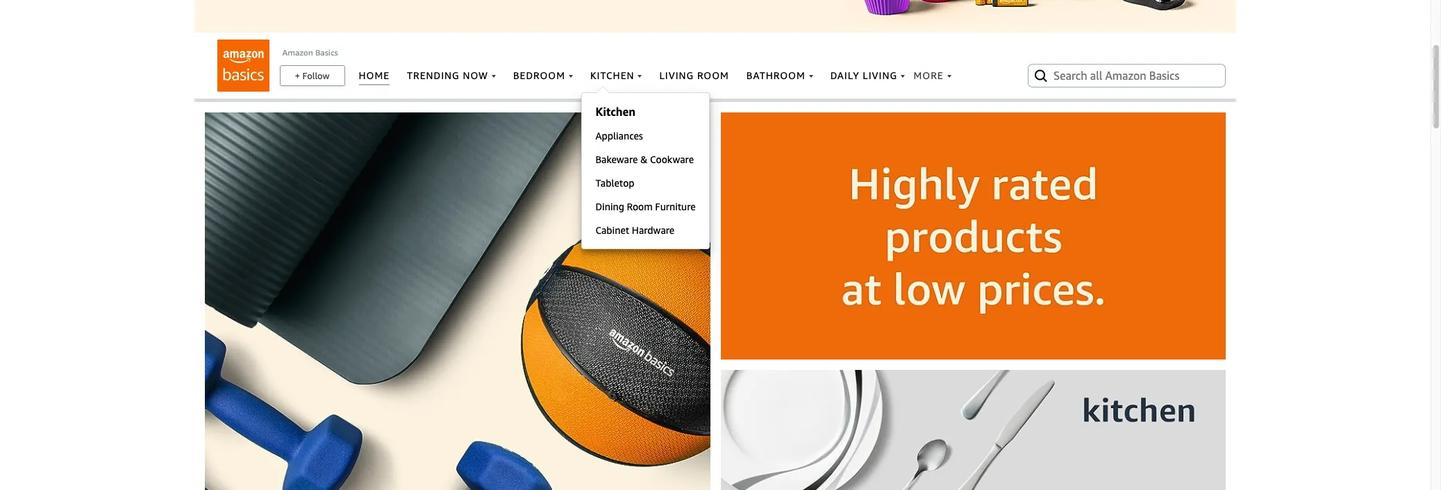 Task type: vqa. For each thing, say whether or not it's contained in the screenshot.
Amazon Basics Logo
yes



Task type: locate. For each thing, give the bounding box(es) containing it.
+ follow
[[295, 70, 330, 81]]

amazon basics
[[282, 47, 338, 58]]

amazon basics logo image
[[217, 40, 269, 92]]

follow
[[302, 70, 330, 81]]

amazon
[[282, 47, 313, 58]]



Task type: describe. For each thing, give the bounding box(es) containing it.
basics
[[315, 47, 338, 58]]

search image
[[1033, 67, 1049, 84]]

Search all Amazon Basics search field
[[1054, 64, 1203, 88]]

amazon basics link
[[282, 47, 338, 58]]

+
[[295, 70, 300, 81]]

+ follow button
[[280, 66, 344, 85]]



